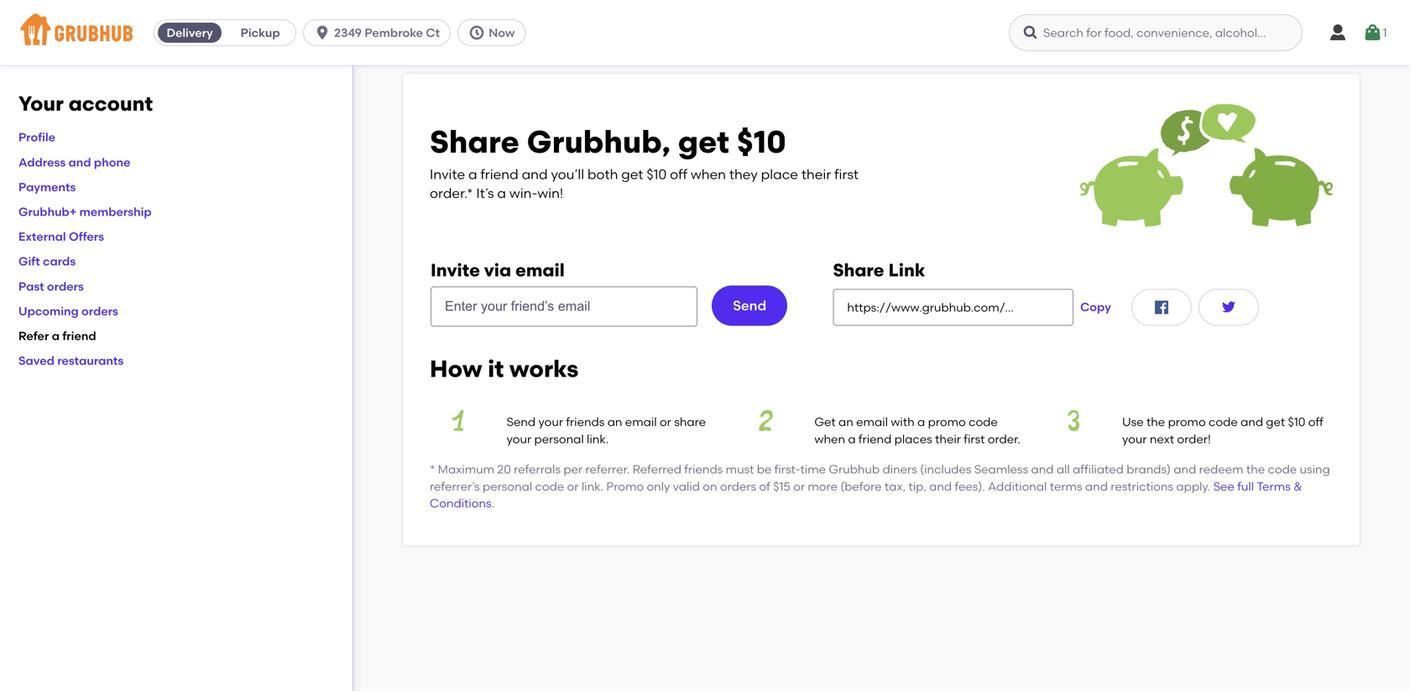 Task type: locate. For each thing, give the bounding box(es) containing it.
0 vertical spatial orders
[[47, 279, 84, 294]]

1 horizontal spatial first
[[964, 432, 985, 446]]

step 3 image
[[1045, 410, 1102, 431]]

Enter your friend's email email field
[[431, 286, 698, 327]]

0 horizontal spatial share
[[430, 124, 519, 161]]

code up 'order!'
[[1209, 415, 1238, 429]]

use the promo code and get $10 off your next order!
[[1122, 415, 1323, 446]]

$10 up place
[[737, 124, 786, 161]]

email inside get an email with a promo code when a friend places their first order.
[[856, 415, 888, 429]]

code up order.
[[969, 415, 998, 429]]

$10 up using
[[1288, 415, 1305, 429]]

0 vertical spatial off
[[670, 166, 687, 183]]

or
[[660, 415, 671, 429], [567, 480, 579, 494], [793, 480, 805, 494]]

terms
[[1050, 480, 1082, 494]]

restaurants
[[57, 354, 124, 368]]

link
[[888, 260, 925, 281]]

off
[[670, 166, 687, 183], [1308, 415, 1323, 429]]

when left they
[[691, 166, 726, 183]]

gift cards
[[18, 254, 76, 269]]

get
[[678, 124, 729, 161], [621, 166, 643, 183], [1266, 415, 1285, 429]]

how
[[430, 355, 482, 383]]

invite up 'order.*'
[[430, 166, 465, 183]]

their right place
[[801, 166, 831, 183]]

0 horizontal spatial promo
[[928, 415, 966, 429]]

the up full
[[1246, 463, 1265, 477]]

personal down 20
[[483, 480, 532, 494]]

svg image
[[1328, 23, 1348, 43], [1363, 23, 1383, 43], [1022, 24, 1039, 41], [1151, 297, 1171, 317]]

0 horizontal spatial friends
[[566, 415, 605, 429]]

0 vertical spatial $10
[[737, 124, 786, 161]]

1 horizontal spatial the
[[1246, 463, 1265, 477]]

.
[[492, 497, 494, 511]]

when down get
[[814, 432, 845, 446]]

friend inside share grubhub, get $10 invite a friend and you'll both get $10 off when they place their first order.* it's a win-win!
[[480, 166, 518, 183]]

1 vertical spatial get
[[621, 166, 643, 183]]

0 horizontal spatial svg image
[[314, 24, 331, 41]]

0 horizontal spatial their
[[801, 166, 831, 183]]

share grubhub, get $10 invite a friend and you'll both get $10 off when they place their first order.* it's a win-win!
[[430, 124, 859, 202]]

your
[[538, 415, 563, 429], [507, 432, 531, 446], [1122, 432, 1147, 446]]

0 horizontal spatial when
[[691, 166, 726, 183]]

2349
[[334, 26, 362, 40]]

first
[[834, 166, 859, 183], [964, 432, 985, 446]]

a up it's
[[468, 166, 477, 183]]

and up redeem
[[1241, 415, 1263, 429]]

promo inside use the promo code and get $10 off your next order!
[[1168, 415, 1206, 429]]

or right the $15
[[793, 480, 805, 494]]

1 horizontal spatial friends
[[684, 463, 723, 477]]

2 promo from the left
[[1168, 415, 1206, 429]]

grubhub,
[[527, 124, 671, 161]]

1 horizontal spatial friend
[[480, 166, 518, 183]]

0 horizontal spatial first
[[834, 166, 859, 183]]

0 vertical spatial send
[[733, 298, 766, 314]]

email for get an email with a promo code when a friend places their first order.
[[856, 415, 888, 429]]

be
[[757, 463, 772, 477]]

upcoming orders link
[[18, 304, 118, 318]]

0 horizontal spatial email
[[515, 260, 565, 281]]

and
[[68, 155, 91, 169], [522, 166, 548, 183], [1241, 415, 1263, 429], [1031, 463, 1054, 477], [1174, 463, 1196, 477], [929, 480, 952, 494], [1085, 480, 1108, 494]]

share up it's
[[430, 124, 519, 161]]

grubhub+ membership link
[[18, 205, 152, 219]]

past orders
[[18, 279, 84, 294]]

email
[[515, 260, 565, 281], [625, 415, 657, 429], [856, 415, 888, 429]]

or down per at left
[[567, 480, 579, 494]]

your up 20
[[507, 432, 531, 446]]

1 horizontal spatial svg image
[[468, 24, 485, 41]]

&
[[1293, 480, 1302, 494]]

svg image inside "2349 pembroke ct" button
[[314, 24, 331, 41]]

link. down referrer.
[[581, 480, 603, 494]]

an up referrer.
[[607, 415, 622, 429]]

0 horizontal spatial personal
[[483, 480, 532, 494]]

share for grubhub,
[[430, 124, 519, 161]]

code
[[969, 415, 998, 429], [1209, 415, 1238, 429], [1268, 463, 1297, 477], [535, 480, 564, 494]]

1 vertical spatial first
[[964, 432, 985, 446]]

a up grubhub
[[848, 432, 856, 446]]

now button
[[457, 19, 532, 46]]

2 horizontal spatial email
[[856, 415, 888, 429]]

1 horizontal spatial personal
[[534, 432, 584, 446]]

main navigation navigation
[[0, 0, 1410, 65]]

see full terms & conditions link
[[430, 480, 1302, 511]]

past
[[18, 279, 44, 294]]

1 vertical spatial friends
[[684, 463, 723, 477]]

1 horizontal spatial an
[[838, 415, 853, 429]]

invite inside share grubhub, get $10 invite a friend and you'll both get $10 off when they place their first order.* it's a win-win!
[[430, 166, 465, 183]]

get up terms
[[1266, 415, 1285, 429]]

they
[[729, 166, 758, 183]]

0 horizontal spatial the
[[1146, 415, 1165, 429]]

an
[[607, 415, 622, 429], [838, 415, 853, 429]]

0 vertical spatial friends
[[566, 415, 605, 429]]

(includes
[[920, 463, 971, 477]]

1 vertical spatial friend
[[62, 329, 96, 343]]

1 vertical spatial their
[[935, 432, 961, 446]]

orders
[[47, 279, 84, 294], [81, 304, 118, 318], [720, 480, 756, 494]]

link.
[[587, 432, 609, 446], [581, 480, 603, 494]]

0 horizontal spatial off
[[670, 166, 687, 183]]

1 vertical spatial when
[[814, 432, 845, 446]]

friend down with
[[859, 432, 892, 446]]

1 horizontal spatial send
[[733, 298, 766, 314]]

the
[[1146, 415, 1165, 429], [1246, 463, 1265, 477]]

delivery
[[167, 26, 213, 40]]

send for send your friends an email or share your personal link.
[[507, 415, 536, 429]]

1 vertical spatial the
[[1246, 463, 1265, 477]]

1 horizontal spatial their
[[935, 432, 961, 446]]

payments link
[[18, 180, 76, 194]]

0 horizontal spatial friend
[[62, 329, 96, 343]]

2 horizontal spatial your
[[1122, 432, 1147, 446]]

1 horizontal spatial or
[[660, 415, 671, 429]]

0 horizontal spatial send
[[507, 415, 536, 429]]

diners
[[882, 463, 917, 477]]

friends up on
[[684, 463, 723, 477]]

first right place
[[834, 166, 859, 183]]

0 vertical spatial link.
[[587, 432, 609, 446]]

it's
[[476, 185, 494, 202]]

saved restaurants
[[18, 354, 124, 368]]

phone
[[94, 155, 130, 169]]

email inside send your friends an email or share your personal link.
[[625, 415, 657, 429]]

orders up refer a friend
[[81, 304, 118, 318]]

get right both
[[621, 166, 643, 183]]

0 vertical spatial first
[[834, 166, 859, 183]]

1 horizontal spatial share
[[833, 260, 884, 281]]

restrictions
[[1111, 480, 1173, 494]]

promo up 'order!'
[[1168, 415, 1206, 429]]

send inside "button"
[[733, 298, 766, 314]]

friend up it's
[[480, 166, 518, 183]]

2 vertical spatial friend
[[859, 432, 892, 446]]

share for link
[[833, 260, 884, 281]]

invite
[[430, 166, 465, 183], [431, 260, 480, 281]]

1 horizontal spatial your
[[538, 415, 563, 429]]

svg image for 2349 pembroke ct
[[314, 24, 331, 41]]

using
[[1300, 463, 1330, 477]]

2 horizontal spatial get
[[1266, 415, 1285, 429]]

your down use
[[1122, 432, 1147, 446]]

refer a friend link
[[18, 329, 96, 343]]

friends up per at left
[[566, 415, 605, 429]]

friends inside the * maximum 20 referrals per referrer. referred friends must be first-time grubhub diners (includes seamless and all affiliated brands) and redeem the code using referrer's personal code or link. promo only valid on orders of $15 or more (before tax, tip, and fees). additional terms and restrictions apply.
[[684, 463, 723, 477]]

grubhub+ membership
[[18, 205, 152, 219]]

0 vertical spatial the
[[1146, 415, 1165, 429]]

1 vertical spatial $10
[[647, 166, 667, 183]]

0 vertical spatial their
[[801, 166, 831, 183]]

send button
[[712, 286, 787, 326]]

friend
[[480, 166, 518, 183], [62, 329, 96, 343], [859, 432, 892, 446]]

email right via at the left
[[515, 260, 565, 281]]

0 vertical spatial friend
[[480, 166, 518, 183]]

1 horizontal spatial email
[[625, 415, 657, 429]]

email left with
[[856, 415, 888, 429]]

1 vertical spatial personal
[[483, 480, 532, 494]]

1 button
[[1363, 18, 1387, 48]]

conditions
[[430, 497, 492, 511]]

$10 right both
[[647, 166, 667, 183]]

send inside send your friends an email or share your personal link.
[[507, 415, 536, 429]]

0 vertical spatial personal
[[534, 432, 584, 446]]

friend up saved restaurants
[[62, 329, 96, 343]]

personal up per at left
[[534, 432, 584, 446]]

off up using
[[1308, 415, 1323, 429]]

0 vertical spatial invite
[[430, 166, 465, 183]]

a
[[468, 166, 477, 183], [497, 185, 506, 202], [52, 329, 60, 343], [917, 415, 925, 429], [848, 432, 856, 446]]

svg image inside the "1" button
[[1363, 23, 1383, 43]]

first inside get an email with a promo code when a friend places their first order.
[[964, 432, 985, 446]]

share link
[[833, 260, 925, 281]]

$10
[[737, 124, 786, 161], [647, 166, 667, 183], [1288, 415, 1305, 429]]

only
[[647, 480, 670, 494]]

1
[[1383, 25, 1387, 40]]

their inside get an email with a promo code when a friend places their first order.
[[935, 432, 961, 446]]

or left share
[[660, 415, 671, 429]]

and up the apply.
[[1174, 463, 1196, 477]]

get up they
[[678, 124, 729, 161]]

0 vertical spatial get
[[678, 124, 729, 161]]

the up next
[[1146, 415, 1165, 429]]

0 horizontal spatial an
[[607, 415, 622, 429]]

use
[[1122, 415, 1144, 429]]

and up win- at top
[[522, 166, 548, 183]]

2 horizontal spatial or
[[793, 480, 805, 494]]

$10 inside use the promo code and get $10 off your next order!
[[1288, 415, 1305, 429]]

a right it's
[[497, 185, 506, 202]]

your up referrals
[[538, 415, 563, 429]]

additional
[[988, 480, 1047, 494]]

orders up "upcoming orders" link
[[47, 279, 84, 294]]

2 horizontal spatial $10
[[1288, 415, 1305, 429]]

their up (includes
[[935, 432, 961, 446]]

send
[[733, 298, 766, 314], [507, 415, 536, 429]]

1 vertical spatial off
[[1308, 415, 1323, 429]]

external offers link
[[18, 230, 104, 244]]

svg image inside now button
[[468, 24, 485, 41]]

refer a friend
[[18, 329, 96, 343]]

share inside share grubhub, get $10 invite a friend and you'll both get $10 off when they place their first order.* it's a win-win!
[[430, 124, 519, 161]]

email for invite via email
[[515, 260, 565, 281]]

0 horizontal spatial or
[[567, 480, 579, 494]]

2 vertical spatial $10
[[1288, 415, 1305, 429]]

link. up referrer.
[[587, 432, 609, 446]]

1 vertical spatial link.
[[581, 480, 603, 494]]

orders down must at bottom right
[[720, 480, 756, 494]]

off left they
[[670, 166, 687, 183]]

(before
[[840, 480, 882, 494]]

first left order.
[[964, 432, 985, 446]]

1 vertical spatial send
[[507, 415, 536, 429]]

get inside use the promo code and get $10 off your next order!
[[1266, 415, 1285, 429]]

2 an from the left
[[838, 415, 853, 429]]

first inside share grubhub, get $10 invite a friend and you'll both get $10 off when they place their first order.* it's a win-win!
[[834, 166, 859, 183]]

promo
[[928, 415, 966, 429], [1168, 415, 1206, 429]]

address and phone link
[[18, 155, 130, 169]]

2 horizontal spatial friend
[[859, 432, 892, 446]]

cards
[[43, 254, 76, 269]]

share left link
[[833, 260, 884, 281]]

copy button
[[1074, 289, 1118, 326]]

1 horizontal spatial promo
[[1168, 415, 1206, 429]]

None text field
[[833, 289, 1074, 326]]

when inside get an email with a promo code when a friend places their first order.
[[814, 432, 845, 446]]

1 horizontal spatial when
[[814, 432, 845, 446]]

svg image for now
[[468, 24, 485, 41]]

1 horizontal spatial off
[[1308, 415, 1323, 429]]

invite left via at the left
[[431, 260, 480, 281]]

promo up places
[[928, 415, 966, 429]]

1 an from the left
[[607, 415, 622, 429]]

and left the phone
[[68, 155, 91, 169]]

an right get
[[838, 415, 853, 429]]

saved restaurants link
[[18, 354, 124, 368]]

order.*
[[430, 185, 473, 202]]

code inside get an email with a promo code when a friend places their first order.
[[969, 415, 998, 429]]

2 vertical spatial orders
[[720, 480, 756, 494]]

personal inside the * maximum 20 referrals per referrer. referred friends must be first-time grubhub diners (includes seamless and all affiliated brands) and redeem the code using referrer's personal code or link. promo only valid on orders of $15 or more (before tax, tip, and fees). additional terms and restrictions apply.
[[483, 480, 532, 494]]

0 vertical spatial share
[[430, 124, 519, 161]]

more
[[808, 480, 838, 494]]

email left share
[[625, 415, 657, 429]]

their
[[801, 166, 831, 183], [935, 432, 961, 446]]

pickup
[[241, 26, 280, 40]]

share grubhub and save image
[[1080, 101, 1333, 227]]

see full terms & conditions
[[430, 480, 1302, 511]]

off inside share grubhub, get $10 invite a friend and you'll both get $10 off when they place their first order.* it's a win-win!
[[670, 166, 687, 183]]

2 vertical spatial get
[[1266, 415, 1285, 429]]

1 vertical spatial share
[[833, 260, 884, 281]]

delivery button
[[155, 19, 225, 46]]

1 vertical spatial orders
[[81, 304, 118, 318]]

0 vertical spatial when
[[691, 166, 726, 183]]

profile
[[18, 130, 55, 145]]

1 promo from the left
[[928, 415, 966, 429]]

svg image
[[314, 24, 331, 41], [468, 24, 485, 41], [1218, 297, 1239, 317]]



Task type: describe. For each thing, give the bounding box(es) containing it.
$15
[[773, 480, 790, 494]]

your account
[[18, 91, 153, 116]]

*
[[430, 463, 435, 477]]

orders for past orders
[[47, 279, 84, 294]]

promo
[[606, 480, 644, 494]]

Search for food, convenience, alcohol... search field
[[1009, 14, 1303, 51]]

and down (includes
[[929, 480, 952, 494]]

2 horizontal spatial svg image
[[1218, 297, 1239, 317]]

tip,
[[908, 480, 926, 494]]

link. inside send your friends an email or share your personal link.
[[587, 432, 609, 446]]

your
[[18, 91, 64, 116]]

address
[[18, 155, 66, 169]]

off inside use the promo code and get $10 off your next order!
[[1308, 415, 1323, 429]]

valid
[[673, 480, 700, 494]]

tax,
[[885, 480, 906, 494]]

when inside share grubhub, get $10 invite a friend and you'll both get $10 off when they place their first order.* it's a win-win!
[[691, 166, 726, 183]]

of
[[759, 480, 770, 494]]

and left the all at the bottom right
[[1031, 463, 1054, 477]]

* maximum 20 referrals per referrer. referred friends must be first-time grubhub diners (includes seamless and all affiliated brands) and redeem the code using referrer's personal code or link. promo only valid on orders of $15 or more (before tax, tip, and fees). additional terms and restrictions apply.
[[430, 463, 1330, 494]]

orders inside the * maximum 20 referrals per referrer. referred friends must be first-time grubhub diners (includes seamless and all affiliated brands) and redeem the code using referrer's personal code or link. promo only valid on orders of $15 or more (before tax, tip, and fees). additional terms and restrictions apply.
[[720, 480, 756, 494]]

gift
[[18, 254, 40, 269]]

their inside share grubhub, get $10 invite a friend and you'll both get $10 off when they place their first order.* it's a win-win!
[[801, 166, 831, 183]]

seamless
[[974, 463, 1028, 477]]

get
[[814, 415, 836, 429]]

2349 pembroke ct
[[334, 26, 440, 40]]

and inside share grubhub, get $10 invite a friend and you'll both get $10 off when they place their first order.* it's a win-win!
[[522, 166, 548, 183]]

works
[[510, 355, 579, 383]]

all
[[1057, 463, 1070, 477]]

redeem
[[1199, 463, 1243, 477]]

the inside use the promo code and get $10 off your next order!
[[1146, 415, 1165, 429]]

an inside send your friends an email or share your personal link.
[[607, 415, 622, 429]]

it
[[488, 355, 504, 383]]

code inside use the promo code and get $10 off your next order!
[[1209, 415, 1238, 429]]

referrer's
[[430, 480, 480, 494]]

and inside use the promo code and get $10 off your next order!
[[1241, 415, 1263, 429]]

now
[[489, 26, 515, 40]]

fees).
[[955, 480, 985, 494]]

offers
[[69, 230, 104, 244]]

orders for upcoming orders
[[81, 304, 118, 318]]

copy
[[1080, 300, 1111, 314]]

both
[[587, 166, 618, 183]]

payments
[[18, 180, 76, 194]]

personal inside send your friends an email or share your personal link.
[[534, 432, 584, 446]]

an inside get an email with a promo code when a friend places their first order.
[[838, 415, 853, 429]]

1 horizontal spatial get
[[678, 124, 729, 161]]

gift cards link
[[18, 254, 76, 269]]

and down affiliated on the right bottom of the page
[[1085, 480, 1108, 494]]

account
[[69, 91, 153, 116]]

external
[[18, 230, 66, 244]]

share
[[674, 415, 706, 429]]

step 2 image
[[737, 410, 794, 431]]

a right refer
[[52, 329, 60, 343]]

referred
[[633, 463, 681, 477]]

membership
[[79, 205, 152, 219]]

send your friends an email or share your personal link.
[[507, 415, 706, 446]]

0 horizontal spatial your
[[507, 432, 531, 446]]

you'll
[[551, 166, 584, 183]]

referrals
[[514, 463, 561, 477]]

must
[[726, 463, 754, 477]]

with
[[891, 415, 915, 429]]

or inside send your friends an email or share your personal link.
[[660, 415, 671, 429]]

ct
[[426, 26, 440, 40]]

per
[[563, 463, 583, 477]]

time
[[800, 463, 826, 477]]

external offers
[[18, 230, 104, 244]]

on
[[703, 480, 717, 494]]

1 vertical spatial invite
[[431, 260, 480, 281]]

promo inside get an email with a promo code when a friend places their first order.
[[928, 415, 966, 429]]

code up terms
[[1268, 463, 1297, 477]]

win!
[[537, 185, 563, 202]]

your inside use the promo code and get $10 off your next order!
[[1122, 432, 1147, 446]]

win-
[[509, 185, 537, 202]]

full
[[1237, 480, 1254, 494]]

a right with
[[917, 415, 925, 429]]

grubhub
[[829, 463, 880, 477]]

affiliated
[[1073, 463, 1124, 477]]

2349 pembroke ct button
[[303, 19, 457, 46]]

invite via email
[[431, 260, 565, 281]]

friend inside get an email with a promo code when a friend places their first order.
[[859, 432, 892, 446]]

0 horizontal spatial get
[[621, 166, 643, 183]]

order.
[[988, 432, 1021, 446]]

the inside the * maximum 20 referrals per referrer. referred friends must be first-time grubhub diners (includes seamless and all affiliated brands) and redeem the code using referrer's personal code or link. promo only valid on orders of $15 or more (before tax, tip, and fees). additional terms and restrictions apply.
[[1246, 463, 1265, 477]]

first-
[[774, 463, 800, 477]]

referrer.
[[585, 463, 630, 477]]

link. inside the * maximum 20 referrals per referrer. referred friends must be first-time grubhub diners (includes seamless and all affiliated brands) and redeem the code using referrer's personal code or link. promo only valid on orders of $15 or more (before tax, tip, and fees). additional terms and restrictions apply.
[[581, 480, 603, 494]]

refer
[[18, 329, 49, 343]]

next
[[1150, 432, 1174, 446]]

get an email with a promo code when a friend places their first order.
[[814, 415, 1021, 446]]

send for send
[[733, 298, 766, 314]]

past orders link
[[18, 279, 84, 294]]

code down referrals
[[535, 480, 564, 494]]

pembroke
[[365, 26, 423, 40]]

1 horizontal spatial $10
[[737, 124, 786, 161]]

address and phone
[[18, 155, 130, 169]]

place
[[761, 166, 798, 183]]

step 1 image
[[430, 410, 487, 431]]

0 horizontal spatial $10
[[647, 166, 667, 183]]

20
[[497, 463, 511, 477]]

terms
[[1257, 480, 1291, 494]]

places
[[894, 432, 932, 446]]

how it works
[[430, 355, 579, 383]]

pickup button
[[225, 19, 296, 46]]

friends inside send your friends an email or share your personal link.
[[566, 415, 605, 429]]



Task type: vqa. For each thing, say whether or not it's contained in the screenshot.
diners
yes



